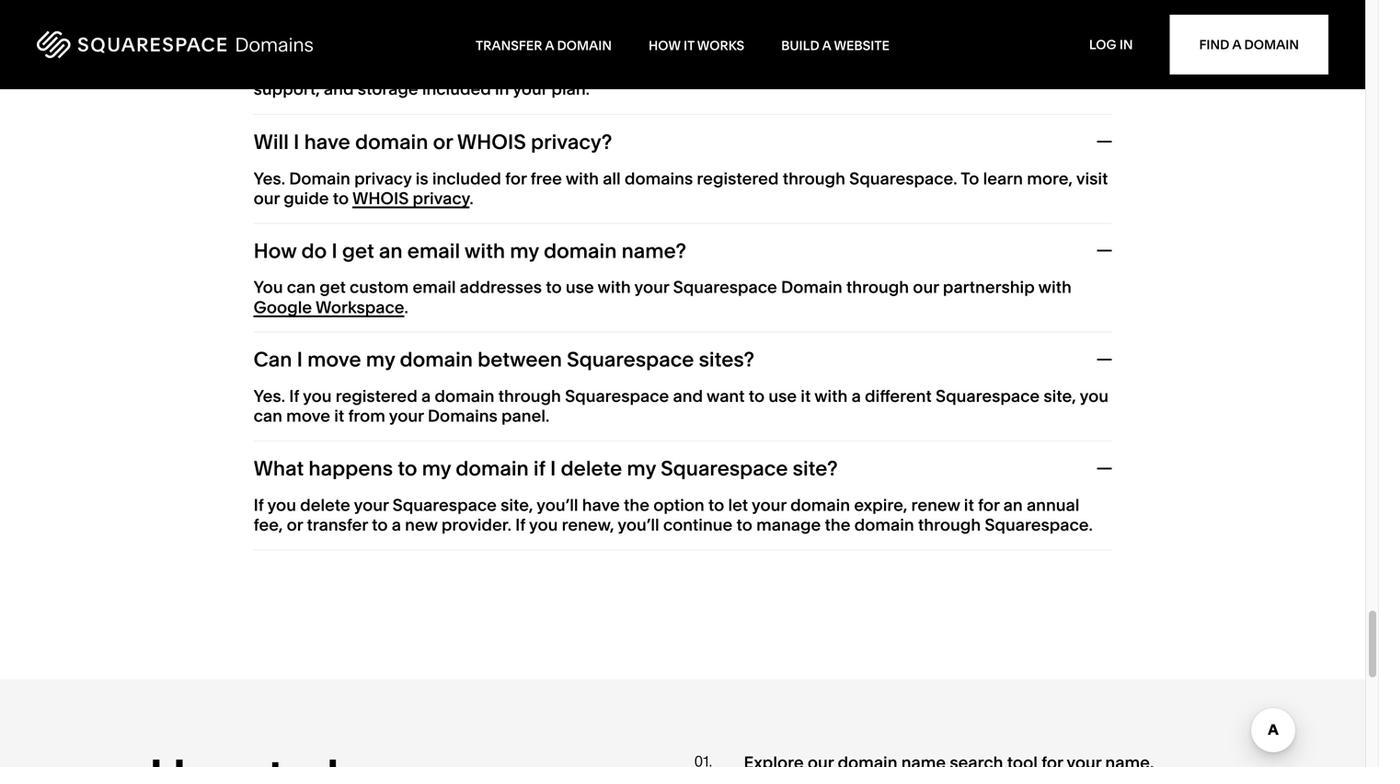 Task type: describe. For each thing, give the bounding box(es) containing it.
to
[[961, 168, 980, 189]]

transfer
[[476, 38, 543, 53]]

want
[[707, 386, 745, 406]]

in inside the while your site is under construction, squarespace provides a beautiful, simple holding page free of any ads. when you're ready, our website builder makes it easy to launch your online presence with free web hosting, support, and storage included in your plan.
[[495, 79, 509, 99]]

will i have domain or whois privacy?
[[254, 129, 612, 154]]

simple
[[820, 39, 873, 59]]

squarespace inside the while your site is under construction, squarespace provides a beautiful, simple holding page free of any ads. when you're ready, our website builder makes it easy to launch your online presence with free web hosting, support, and storage included in your plan.
[[548, 39, 652, 59]]

have inside if you delete your squarespace site, you'll have the option to let your domain expire, renew it for an annual fee, or transfer to a new provider. if you renew, you'll continue to manage the domain through squarespace.
[[582, 495, 620, 515]]

while
[[254, 39, 298, 59]]

included inside yes. domain privacy is included for free with all domains registered through squarespace. to learn more, visit our guide to
[[432, 168, 501, 189]]

log in link
[[1090, 37, 1134, 52]]

all
[[603, 168, 621, 189]]

whois privacy link
[[352, 188, 470, 208]]

a inside if you delete your squarespace site, you'll have the option to let your domain expire, renew it for an annual fee, or transfer to a new provider. if you renew, you'll continue to manage the domain through squarespace.
[[392, 515, 401, 535]]

yes. for can i move my domain between squarespace sites?
[[254, 386, 285, 406]]

to inside the while your site is under construction, squarespace provides a beautiful, simple holding page free of any ads. when you're ready, our website builder makes it easy to launch your online presence with free web hosting, support, and storage included in your plan.
[[673, 59, 689, 79]]

between
[[478, 347, 562, 372]]

for inside if you delete your squarespace site, you'll have the option to let your domain expire, renew it for an annual fee, or transfer to a new provider. if you renew, you'll continue to manage the domain through squarespace.
[[978, 495, 1000, 515]]

site, inside 'yes. if you registered a domain through squarespace and want to use it with a different squarespace site, you can move it from your domains panel.'
[[1044, 386, 1077, 406]]

with inside yes. domain privacy is included for free with all domains registered through squarespace. to learn more, visit our guide to
[[566, 168, 599, 189]]

included inside the while your site is under construction, squarespace provides a beautiful, simple holding page free of any ads. when you're ready, our website builder makes it easy to launch your online presence with free web hosting, support, and storage included in your plan.
[[422, 79, 491, 99]]

transfer a domain link
[[476, 38, 612, 53]]

under
[[389, 39, 436, 59]]

i right do
[[332, 238, 338, 263]]

squarespace inside "you can get custom email addresses to use with your squarespace domain through our partnership with google workspace ."
[[673, 277, 778, 297]]

squarespace inside dropdown button
[[661, 456, 788, 481]]

beautiful,
[[742, 39, 816, 59]]

your left site in the left top of the page
[[302, 39, 337, 59]]

delete inside if you delete your squarespace site, you'll have the option to let your domain expire, renew it for an annual fee, or transfer to a new provider. if you renew, you'll continue to manage the domain through squarespace.
[[300, 495, 350, 515]]

free left web
[[956, 59, 987, 79]]

yes. for will i have domain or whois privacy?
[[254, 168, 285, 189]]

and inside 'yes. if you registered a domain through squarespace and want to use it with a different squarespace site, you can move it from your domains panel.'
[[673, 386, 703, 406]]

my down domains
[[422, 456, 451, 481]]

do
[[301, 238, 327, 263]]

move inside 'dropdown button'
[[308, 347, 361, 372]]

what happens to my domain if i delete my squarespace site?
[[254, 456, 838, 481]]

i right can
[[297, 347, 303, 372]]

to inside "you can get custom email addresses to use with your squarespace domain through our partnership with google workspace ."
[[546, 277, 562, 297]]

can inside 'yes. if you registered a domain through squarespace and want to use it with a different squarespace site, you can move it from your domains panel.'
[[254, 406, 283, 426]]

what happens to my domain if i delete my squarespace site? button
[[254, 442, 1112, 496]]

you can get custom email addresses to use with your squarespace domain through our partnership with google workspace .
[[254, 277, 1072, 317]]

yes. if you registered a domain through squarespace and want to use it with a different squarespace site, you can move it from your domains panel.
[[254, 386, 1109, 426]]

provides
[[656, 39, 725, 59]]

launch
[[693, 59, 746, 79]]

is for under
[[373, 39, 385, 59]]

my down workspace at the left of page
[[366, 347, 395, 372]]

0 horizontal spatial if
[[254, 495, 264, 515]]

1 horizontal spatial you'll
[[618, 515, 660, 535]]

panel.
[[502, 406, 550, 426]]

a inside the while your site is under construction, squarespace provides a beautiful, simple holding page free of any ads. when you're ready, our website builder makes it easy to launch your online presence with free web hosting, support, and storage included in your plan.
[[729, 39, 738, 59]]

is for included
[[416, 168, 429, 189]]

free inside yes. domain privacy is included for free with all domains registered through squarespace. to learn more, visit our guide to
[[531, 168, 562, 189]]

custom
[[350, 277, 409, 297]]

an inside 'dropdown button'
[[379, 238, 403, 263]]

how do i get an email with my domain name?
[[254, 238, 687, 263]]

0 horizontal spatial the
[[624, 495, 650, 515]]

privacy?
[[531, 129, 612, 154]]

whois inside dropdown button
[[457, 129, 526, 154]]

addresses
[[460, 277, 542, 297]]

new
[[405, 515, 438, 535]]

. inside "you can get custom email addresses to use with your squarespace domain through our partnership with google workspace ."
[[405, 297, 408, 317]]

get inside 'dropdown button'
[[342, 238, 374, 263]]

how it works
[[649, 38, 745, 53]]

online
[[788, 59, 837, 79]]

if inside 'yes. if you registered a domain through squarespace and want to use it with a different squarespace site, you can move it from your domains panel.'
[[289, 386, 299, 406]]

to inside what happens to my domain if i delete my squarespace site? dropdown button
[[398, 456, 417, 481]]

your left 'plan.' at the top of page
[[513, 79, 548, 99]]

to left let
[[709, 495, 725, 515]]

0 horizontal spatial you'll
[[537, 495, 578, 515]]

workspace
[[316, 297, 405, 317]]

you're
[[303, 59, 352, 79]]

1 horizontal spatial in
[[1120, 37, 1134, 52]]

for inside yes. domain privacy is included for free with all domains registered through squarespace. to learn more, visit our guide to
[[505, 168, 527, 189]]

1 horizontal spatial website
[[834, 38, 890, 53]]

of
[[1020, 39, 1036, 59]]

transfer
[[307, 515, 368, 535]]

easy
[[633, 59, 669, 79]]

a right build
[[823, 38, 832, 53]]

build
[[782, 38, 820, 53]]

how for how do i get an email with my domain name?
[[254, 238, 297, 263]]

privacy inside yes. domain privacy is included for free with all domains registered through squarespace. to learn more, visit our guide to
[[354, 168, 412, 189]]

with down the name?
[[598, 277, 631, 297]]

partnership
[[943, 277, 1035, 297]]

different
[[865, 386, 932, 406]]

works
[[697, 38, 745, 53]]

happens
[[309, 456, 393, 481]]

site?
[[793, 456, 838, 481]]

if you delete your squarespace site, you'll have the option to let your domain expire, renew it for an annual fee, or transfer to a new provider. if you renew, you'll continue to manage the domain through squarespace.
[[254, 495, 1093, 535]]

your inside 'yes. if you registered a domain through squarespace and want to use it with a different squarespace site, you can move it from your domains panel.'
[[389, 406, 424, 426]]

google
[[254, 297, 312, 317]]

1 vertical spatial whois
[[352, 188, 409, 208]]

your right let
[[752, 495, 787, 515]]

annual
[[1027, 495, 1080, 515]]

our inside the while your site is under construction, squarespace provides a beautiful, simple holding page free of any ads. when you're ready, our website builder makes it easy to launch your online presence with free web hosting, support, and storage included in your plan.
[[408, 59, 434, 79]]

ads.
[[1071, 39, 1104, 59]]

it up site?
[[801, 386, 811, 406]]

use inside "you can get custom email addresses to use with your squarespace domain through our partnership with google workspace ."
[[566, 277, 594, 297]]

have inside will i have domain or whois privacy? dropdown button
[[304, 129, 351, 154]]

a up builder
[[545, 38, 554, 53]]

domain inside yes. domain privacy is included for free with all domains registered through squarespace. to learn more, visit our guide to
[[289, 168, 351, 189]]

continue
[[663, 515, 733, 535]]

find a domain link
[[1170, 15, 1329, 75]]

our inside yes. domain privacy is included for free with all domains registered through squarespace. to learn more, visit our guide to
[[254, 188, 280, 208]]

domain inside "you can get custom email addresses to use with your squarespace domain through our partnership with google workspace ."
[[781, 277, 843, 297]]

it left from
[[334, 406, 344, 426]]

learn
[[984, 168, 1023, 189]]

it inside if you delete your squarespace site, you'll have the option to let your domain expire, renew it for an annual fee, or transfer to a new provider. if you renew, you'll continue to manage the domain through squarespace.
[[964, 495, 975, 515]]

registered inside 'yes. if you registered a domain through squarespace and want to use it with a different squarespace site, you can move it from your domains panel.'
[[336, 386, 418, 406]]

squarespace inside if you delete your squarespace site, you'll have the option to let your domain expire, renew it for an annual fee, or transfer to a new provider. if you renew, you'll continue to manage the domain through squarespace.
[[393, 495, 497, 515]]

find
[[1200, 37, 1230, 52]]

move inside 'yes. if you registered a domain through squarespace and want to use it with a different squarespace site, you can move it from your domains panel.'
[[286, 406, 330, 426]]

can i move my domain between squarespace sites?
[[254, 347, 755, 372]]

domains
[[625, 168, 693, 189]]

your inside "you can get custom email addresses to use with your squarespace domain through our partnership with google workspace ."
[[635, 277, 670, 297]]

it inside the while your site is under construction, squarespace provides a beautiful, simple holding page free of any ads. when you're ready, our website builder makes it easy to launch your online presence with free web hosting, support, and storage included in your plan.
[[619, 59, 629, 79]]

manage
[[757, 515, 821, 535]]

squarespace logo image
[[37, 31, 313, 58]]

whois privacy .
[[352, 188, 474, 208]]

presence
[[841, 59, 915, 79]]

will
[[254, 129, 289, 154]]

build a website link
[[782, 38, 890, 53]]



Task type: vqa. For each thing, say whether or not it's contained in the screenshot.
Start your search here "Text Box"
no



Task type: locate. For each thing, give the bounding box(es) containing it.
1 horizontal spatial site,
[[1044, 386, 1077, 406]]

transfer a domain
[[476, 38, 612, 53]]

1 horizontal spatial and
[[673, 386, 703, 406]]

0 vertical spatial registered
[[697, 168, 779, 189]]

1 vertical spatial how
[[254, 238, 297, 263]]

1 vertical spatial .
[[405, 297, 408, 317]]

through inside if you delete your squarespace site, you'll have the option to let your domain expire, renew it for an annual fee, or transfer to a new provider. if you renew, you'll continue to manage the domain through squarespace.
[[919, 515, 981, 535]]

0 vertical spatial get
[[342, 238, 374, 263]]

or inside will i have domain or whois privacy? dropdown button
[[433, 129, 453, 154]]

0 vertical spatial our
[[408, 59, 434, 79]]

email inside 'dropdown button'
[[408, 238, 460, 263]]

0 vertical spatial .
[[470, 188, 474, 208]]

the left the expire,
[[825, 515, 851, 535]]

0 horizontal spatial or
[[287, 515, 303, 535]]

2 vertical spatial our
[[913, 277, 939, 297]]

1 horizontal spatial an
[[1004, 495, 1023, 515]]

have
[[304, 129, 351, 154], [582, 495, 620, 515]]

0 vertical spatial is
[[373, 39, 385, 59]]

move down google workspace link
[[308, 347, 361, 372]]

0 horizontal spatial delete
[[300, 495, 350, 515]]

registered inside yes. domain privacy is included for free with all domains registered through squarespace. to learn more, visit our guide to
[[697, 168, 779, 189]]

guide
[[284, 188, 329, 208]]

or inside if you delete your squarespace site, you'll have the option to let your domain expire, renew it for an annual fee, or transfer to a new provider. if you renew, you'll continue to manage the domain through squarespace.
[[287, 515, 303, 535]]

privacy
[[354, 168, 412, 189], [413, 188, 470, 208]]

0 horizontal spatial whois
[[352, 188, 409, 208]]

1 horizontal spatial can
[[287, 277, 316, 297]]

0 horizontal spatial website
[[438, 59, 500, 79]]

our left guide
[[254, 188, 280, 208]]

0 horizontal spatial and
[[324, 79, 354, 99]]

domain
[[1245, 37, 1300, 52], [557, 38, 612, 53], [355, 129, 428, 154], [544, 238, 617, 263], [400, 347, 473, 372], [435, 386, 495, 406], [456, 456, 529, 481], [791, 495, 851, 515], [855, 515, 915, 535]]

our inside "you can get custom email addresses to use with your squarespace domain through our partnership with google workspace ."
[[913, 277, 939, 297]]

can
[[254, 347, 292, 372]]

when
[[254, 59, 300, 79]]

storage
[[358, 79, 418, 99]]

renew,
[[562, 515, 614, 535]]

1 vertical spatial use
[[769, 386, 797, 406]]

to left new
[[372, 515, 388, 535]]

from
[[348, 406, 386, 426]]

0 horizontal spatial domain
[[289, 168, 351, 189]]

yes. inside yes. domain privacy is included for free with all domains registered through squarespace. to learn more, visit our guide to
[[254, 168, 285, 189]]

0 horizontal spatial our
[[254, 188, 280, 208]]

0 vertical spatial delete
[[561, 456, 622, 481]]

0 vertical spatial an
[[379, 238, 403, 263]]

1 vertical spatial is
[[416, 168, 429, 189]]

use right want
[[769, 386, 797, 406]]

included down construction, on the left
[[422, 79, 491, 99]]

0 horizontal spatial can
[[254, 406, 283, 426]]

a right from
[[422, 386, 431, 406]]

0 vertical spatial how
[[649, 38, 681, 53]]

0 horizontal spatial have
[[304, 129, 351, 154]]

1 vertical spatial registered
[[336, 386, 418, 406]]

whois left privacy?
[[457, 129, 526, 154]]

1 vertical spatial have
[[582, 495, 620, 515]]

page
[[940, 39, 981, 59]]

squarespace inside 'dropdown button'
[[567, 347, 694, 372]]

is down "will i have domain or whois privacy?" in the top of the page
[[416, 168, 429, 189]]

your right from
[[389, 406, 424, 426]]

how up you
[[254, 238, 297, 263]]

it right renew
[[964, 495, 975, 515]]

move left from
[[286, 406, 330, 426]]

holding
[[877, 39, 937, 59]]

and down site in the left top of the page
[[324, 79, 354, 99]]

1 vertical spatial delete
[[300, 495, 350, 515]]

1 vertical spatial can
[[254, 406, 283, 426]]

a left "different"
[[852, 386, 861, 406]]

to left "manage"
[[737, 515, 753, 535]]

my up addresses
[[510, 238, 539, 263]]

1 horizontal spatial delete
[[561, 456, 622, 481]]

delete inside dropdown button
[[561, 456, 622, 481]]

construction,
[[440, 39, 544, 59]]

your down build
[[749, 59, 784, 79]]

can i move my domain between squarespace sites? button
[[254, 333, 1112, 387]]

can up what
[[254, 406, 283, 426]]

. up "how do i get an email with my domain name?"
[[470, 188, 474, 208]]

0 horizontal spatial is
[[373, 39, 385, 59]]

with inside 'yes. if you registered a domain through squarespace and want to use it with a different squarespace site, you can move it from your domains panel.'
[[815, 386, 848, 406]]

a right provides
[[729, 39, 738, 59]]

0 vertical spatial have
[[304, 129, 351, 154]]

registered up happens
[[336, 386, 418, 406]]

1 vertical spatial and
[[673, 386, 703, 406]]

expire,
[[854, 495, 908, 515]]

squarespace. inside if you delete your squarespace site, you'll have the option to let your domain expire, renew it for an annual fee, or transfer to a new provider. if you renew, you'll continue to manage the domain through squarespace.
[[985, 515, 1093, 535]]

1 horizontal spatial how
[[649, 38, 681, 53]]

1 vertical spatial squarespace.
[[985, 515, 1093, 535]]

0 vertical spatial in
[[1120, 37, 1134, 52]]

or up whois privacy .
[[433, 129, 453, 154]]

log
[[1090, 37, 1117, 52]]

for
[[505, 168, 527, 189], [978, 495, 1000, 515]]

squarespace. inside yes. domain privacy is included for free with all domains registered through squarespace. to learn more, visit our guide to
[[850, 168, 958, 189]]

site, inside if you delete your squarespace site, you'll have the option to let your domain expire, renew it for an annual fee, or transfer to a new provider. if you renew, you'll continue to manage the domain through squarespace.
[[501, 495, 533, 515]]

and inside the while your site is under construction, squarespace provides a beautiful, simple holding page free of any ads. when you're ready, our website builder makes it easy to launch your online presence with free web hosting, support, and storage included in your plan.
[[324, 79, 354, 99]]

0 horizontal spatial for
[[505, 168, 527, 189]]

in
[[1120, 37, 1134, 52], [495, 79, 509, 99]]

0 horizontal spatial how
[[254, 238, 297, 263]]

through inside "you can get custom email addresses to use with your squarespace domain through our partnership with google workspace ."
[[847, 277, 909, 297]]

1 vertical spatial move
[[286, 406, 330, 426]]

1 yes. from the top
[[254, 168, 285, 189]]

is
[[373, 39, 385, 59], [416, 168, 429, 189]]

use inside 'yes. if you registered a domain through squarespace and want to use it with a different squarespace site, you can move it from your domains panel.'
[[769, 386, 797, 406]]

0 vertical spatial included
[[422, 79, 491, 99]]

to down how it works
[[673, 59, 689, 79]]

.
[[470, 188, 474, 208], [405, 297, 408, 317]]

an
[[379, 238, 403, 263], [1004, 495, 1023, 515]]

1 vertical spatial for
[[978, 495, 1000, 515]]

website
[[834, 38, 890, 53], [438, 59, 500, 79]]

domain inside 'link'
[[1245, 37, 1300, 52]]

if right provider.
[[516, 515, 526, 535]]

1 vertical spatial included
[[432, 168, 501, 189]]

email down whois privacy .
[[408, 238, 460, 263]]

will i have domain or whois privacy? button
[[254, 115, 1112, 169]]

log in
[[1090, 37, 1134, 52]]

yes. down the will
[[254, 168, 285, 189]]

your down happens
[[354, 495, 389, 515]]

0 horizontal spatial .
[[405, 297, 408, 317]]

hosting,
[[1029, 59, 1092, 79]]

web
[[991, 59, 1025, 79]]

how do i get an email with my domain name? button
[[254, 224, 1112, 278]]

you'll
[[537, 495, 578, 515], [618, 515, 660, 535]]

with right presence
[[919, 59, 952, 79]]

makes
[[563, 59, 615, 79]]

1 horizontal spatial .
[[470, 188, 474, 208]]

while your site is under construction, squarespace provides a beautiful, simple holding page free of any ads. when you're ready, our website builder makes it easy to launch your online presence with free web hosting, support, and storage included in your plan.
[[254, 39, 1104, 99]]

our
[[408, 59, 434, 79], [254, 188, 280, 208], [913, 277, 939, 297]]

if down can
[[289, 386, 299, 406]]

with
[[919, 59, 952, 79], [566, 168, 599, 189], [465, 238, 505, 263], [598, 277, 631, 297], [1039, 277, 1072, 297], [815, 386, 848, 406]]

to right want
[[749, 386, 765, 406]]

yes.
[[254, 168, 285, 189], [254, 386, 285, 406]]

2 horizontal spatial our
[[913, 277, 939, 297]]

domain inside 'yes. if you registered a domain through squarespace and want to use it with a different squarespace site, you can move it from your domains panel.'
[[435, 386, 495, 406]]

it left easy
[[619, 59, 629, 79]]

how inside 'dropdown button'
[[254, 238, 297, 263]]

ready,
[[356, 59, 404, 79]]

1 vertical spatial email
[[413, 277, 456, 297]]

is right site in the left top of the page
[[373, 39, 385, 59]]

an up custom
[[379, 238, 403, 263]]

sites?
[[699, 347, 755, 372]]

. down "how do i get an email with my domain name?"
[[405, 297, 408, 317]]

1 horizontal spatial if
[[289, 386, 299, 406]]

email down "how do i get an email with my domain name?"
[[413, 277, 456, 297]]

free
[[985, 39, 1016, 59], [956, 59, 987, 79], [531, 168, 562, 189]]

registered right domains
[[697, 168, 779, 189]]

find a domain
[[1200, 37, 1300, 52]]

1 horizontal spatial the
[[825, 515, 851, 535]]

website down transfer
[[438, 59, 500, 79]]

1 horizontal spatial our
[[408, 59, 434, 79]]

0 horizontal spatial site,
[[501, 495, 533, 515]]

0 vertical spatial whois
[[457, 129, 526, 154]]

1 horizontal spatial registered
[[697, 168, 779, 189]]

google workspace link
[[254, 297, 405, 317]]

you'll right renew,
[[618, 515, 660, 535]]

0 vertical spatial can
[[287, 277, 316, 297]]

delete down happens
[[300, 495, 350, 515]]

how for how it works
[[649, 38, 681, 53]]

with up addresses
[[465, 238, 505, 263]]

free down privacy?
[[531, 168, 562, 189]]

can right you
[[287, 277, 316, 297]]

with inside 'dropdown button'
[[465, 238, 505, 263]]

a left new
[[392, 515, 401, 535]]

support,
[[254, 79, 320, 99]]

0 horizontal spatial registered
[[336, 386, 418, 406]]

my
[[510, 238, 539, 263], [366, 347, 395, 372], [422, 456, 451, 481], [627, 456, 656, 481]]

a
[[1233, 37, 1242, 52], [545, 38, 554, 53], [823, 38, 832, 53], [729, 39, 738, 59], [422, 386, 431, 406], [852, 386, 861, 406], [392, 515, 401, 535]]

email
[[408, 238, 460, 263], [413, 277, 456, 297]]

visit
[[1077, 168, 1109, 189]]

1 horizontal spatial for
[[978, 495, 1000, 515]]

get up custom
[[342, 238, 374, 263]]

through inside yes. domain privacy is included for free with all domains registered through squarespace. to learn more, visit our guide to
[[783, 168, 846, 189]]

0 vertical spatial yes.
[[254, 168, 285, 189]]

included down "will i have domain or whois privacy?" in the top of the page
[[432, 168, 501, 189]]

0 vertical spatial squarespace.
[[850, 168, 958, 189]]

1 horizontal spatial whois
[[457, 129, 526, 154]]

0 vertical spatial or
[[433, 129, 453, 154]]

domains
[[428, 406, 498, 426]]

included
[[422, 79, 491, 99], [432, 168, 501, 189]]

1 horizontal spatial domain
[[781, 277, 843, 297]]

a right find
[[1233, 37, 1242, 52]]

an inside if you delete your squarespace site, you'll have the option to let your domain expire, renew it for an annual fee, or transfer to a new provider. if you renew, you'll continue to manage the domain through squarespace.
[[1004, 495, 1023, 515]]

1 horizontal spatial or
[[433, 129, 453, 154]]

plan.
[[552, 79, 590, 99]]

or right fee,
[[287, 515, 303, 535]]

1 horizontal spatial is
[[416, 168, 429, 189]]

builder
[[504, 59, 559, 79]]

1 vertical spatial website
[[438, 59, 500, 79]]

it left works
[[684, 38, 695, 53]]

0 horizontal spatial an
[[379, 238, 403, 263]]

i
[[294, 129, 300, 154], [332, 238, 338, 263], [297, 347, 303, 372], [550, 456, 556, 481]]

use right addresses
[[566, 277, 594, 297]]

for up "how do i get an email with my domain name?"
[[505, 168, 527, 189]]

email inside "you can get custom email addresses to use with your squarespace domain through our partnership with google workspace ."
[[413, 277, 456, 297]]

1 horizontal spatial use
[[769, 386, 797, 406]]

in down construction, on the left
[[495, 79, 509, 99]]

with inside the while your site is under construction, squarespace provides a beautiful, simple holding page free of any ads. when you're ready, our website builder makes it easy to launch your online presence with free web hosting, support, and storage included in your plan.
[[919, 59, 952, 79]]

i right the will
[[294, 129, 300, 154]]

with right partnership
[[1039, 277, 1072, 297]]

to inside yes. domain privacy is included for free with all domains registered through squarespace. to learn more, visit our guide to
[[333, 188, 349, 208]]

option
[[654, 495, 705, 515]]

your down the name?
[[635, 277, 670, 297]]

build a website
[[782, 38, 890, 53]]

0 vertical spatial and
[[324, 79, 354, 99]]

1 vertical spatial get
[[320, 277, 346, 297]]

use
[[566, 277, 594, 297], [769, 386, 797, 406]]

get down do
[[320, 277, 346, 297]]

is inside the while your site is under construction, squarespace provides a beautiful, simple holding page free of any ads. when you're ready, our website builder makes it easy to launch your online presence with free web hosting, support, and storage included in your plan.
[[373, 39, 385, 59]]

what
[[254, 456, 304, 481]]

our right ready,
[[408, 59, 434, 79]]

provider.
[[442, 515, 512, 535]]

0 horizontal spatial in
[[495, 79, 509, 99]]

1 vertical spatial an
[[1004, 495, 1023, 515]]

the left option
[[624, 495, 650, 515]]

2 yes. from the top
[[254, 386, 285, 406]]

let
[[729, 495, 748, 515]]

how
[[649, 38, 681, 53], [254, 238, 297, 263]]

delete
[[561, 456, 622, 481], [300, 495, 350, 515]]

free left of
[[985, 39, 1016, 59]]

0 vertical spatial site,
[[1044, 386, 1077, 406]]

to right happens
[[398, 456, 417, 481]]

0 horizontal spatial privacy
[[354, 168, 412, 189]]

0 horizontal spatial use
[[566, 277, 594, 297]]

1 vertical spatial yes.
[[254, 386, 285, 406]]

1 vertical spatial domain
[[781, 277, 843, 297]]

whois
[[457, 129, 526, 154], [352, 188, 409, 208]]

squarespace logo link
[[37, 24, 476, 65]]

get inside "you can get custom email addresses to use with your squarespace domain through our partnership with google workspace ."
[[320, 277, 346, 297]]

through inside 'yes. if you registered a domain through squarespace and want to use it with a different squarespace site, you can move it from your domains panel.'
[[499, 386, 561, 406]]

is inside yes. domain privacy is included for free with all domains registered through squarespace. to learn more, visit our guide to
[[416, 168, 429, 189]]

yes. down can
[[254, 386, 285, 406]]

2 horizontal spatial if
[[516, 515, 526, 535]]

0 vertical spatial email
[[408, 238, 460, 263]]

name?
[[622, 238, 687, 263]]

through
[[783, 168, 846, 189], [847, 277, 909, 297], [499, 386, 561, 406], [919, 515, 981, 535]]

can inside "you can get custom email addresses to use with your squarespace domain through our partnership with google workspace ."
[[287, 277, 316, 297]]

0 vertical spatial use
[[566, 277, 594, 297]]

renew
[[912, 495, 961, 515]]

yes. domain privacy is included for free with all domains registered through squarespace. to learn more, visit our guide to
[[254, 168, 1109, 208]]

have right the will
[[304, 129, 351, 154]]

for right renew
[[978, 495, 1000, 515]]

move
[[308, 347, 361, 372], [286, 406, 330, 426]]

if down what
[[254, 495, 264, 515]]

website inside the while your site is under construction, squarespace provides a beautiful, simple holding page free of any ads. when you're ready, our website builder makes it easy to launch your online presence with free web hosting, support, and storage included in your plan.
[[438, 59, 500, 79]]

site
[[340, 39, 369, 59]]

delete right if
[[561, 456, 622, 481]]

1 vertical spatial or
[[287, 515, 303, 535]]

yes. inside 'yes. if you registered a domain through squarespace and want to use it with a different squarespace site, you can move it from your domains panel.'
[[254, 386, 285, 406]]

an left annual
[[1004, 495, 1023, 515]]

my up option
[[627, 456, 656, 481]]

0 horizontal spatial squarespace.
[[850, 168, 958, 189]]

your
[[302, 39, 337, 59], [749, 59, 784, 79], [513, 79, 548, 99], [635, 277, 670, 297], [389, 406, 424, 426], [354, 495, 389, 515], [752, 495, 787, 515]]

1 vertical spatial site,
[[501, 495, 533, 515]]

have down 'what happens to my domain if i delete my squarespace site?' on the bottom of the page
[[582, 495, 620, 515]]

0 vertical spatial website
[[834, 38, 890, 53]]

to inside 'yes. if you registered a domain through squarespace and want to use it with a different squarespace site, you can move it from your domains panel.'
[[749, 386, 765, 406]]

our left partnership
[[913, 277, 939, 297]]

fee,
[[254, 515, 283, 535]]

you
[[254, 277, 283, 297]]

0 vertical spatial for
[[505, 168, 527, 189]]

whois right guide
[[352, 188, 409, 208]]

1 horizontal spatial have
[[582, 495, 620, 515]]

in right the log
[[1120, 37, 1134, 52]]

how it works link
[[649, 38, 745, 53]]

with left all
[[566, 168, 599, 189]]

can
[[287, 277, 316, 297], [254, 406, 283, 426]]

website up presence
[[834, 38, 890, 53]]

how up easy
[[649, 38, 681, 53]]

1 horizontal spatial squarespace.
[[985, 515, 1093, 535]]

if
[[534, 456, 546, 481]]

you'll down 'what happens to my domain if i delete my squarespace site?' on the bottom of the page
[[537, 495, 578, 515]]

to right guide
[[333, 188, 349, 208]]

you
[[303, 386, 332, 406], [1080, 386, 1109, 406], [267, 495, 296, 515], [529, 515, 558, 535]]

with left "different"
[[815, 386, 848, 406]]

0 vertical spatial domain
[[289, 168, 351, 189]]

1 horizontal spatial privacy
[[413, 188, 470, 208]]

1 vertical spatial in
[[495, 79, 509, 99]]

and left want
[[673, 386, 703, 406]]

1 vertical spatial our
[[254, 188, 280, 208]]

to right addresses
[[546, 277, 562, 297]]

any
[[1040, 39, 1068, 59]]

i right if
[[550, 456, 556, 481]]

squarespace
[[548, 39, 652, 59], [673, 277, 778, 297], [567, 347, 694, 372], [565, 386, 669, 406], [936, 386, 1040, 406], [661, 456, 788, 481], [393, 495, 497, 515]]

more,
[[1027, 168, 1073, 189]]

a inside the find a domain 'link'
[[1233, 37, 1242, 52]]

0 vertical spatial move
[[308, 347, 361, 372]]



